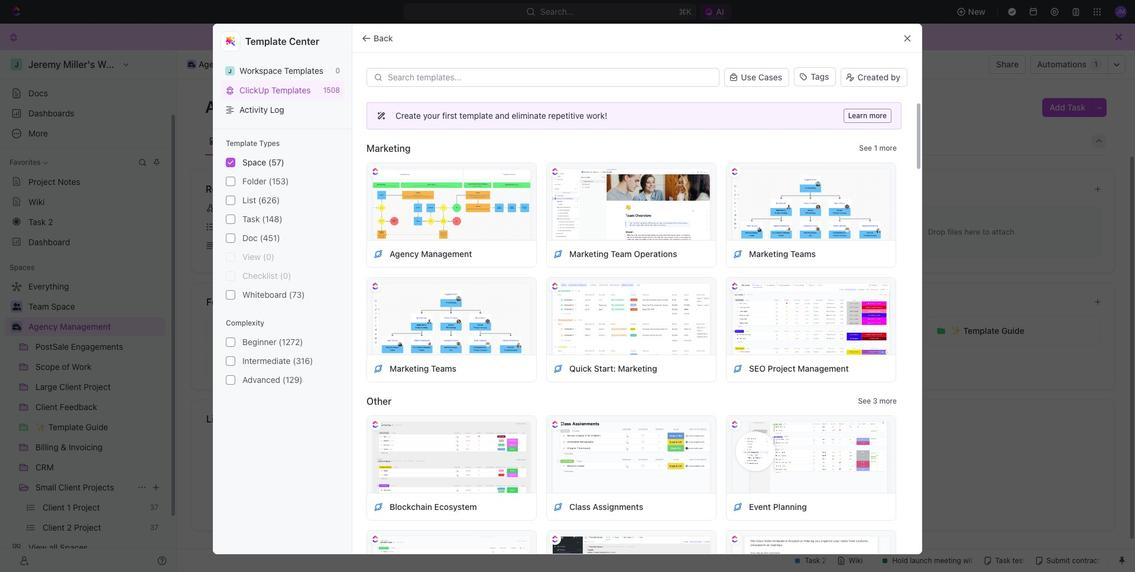 Task type: describe. For each thing, give the bounding box(es) containing it.
share button
[[990, 55, 1027, 74]]

created by button
[[841, 68, 908, 87]]

planning
[[774, 502, 807, 512]]

clickup templates
[[240, 85, 311, 95]]

tree inside sidebar 'navigation'
[[5, 277, 166, 573]]

folders button
[[206, 295, 1085, 309]]

j
[[228, 67, 232, 74]]

learn more
[[849, 111, 887, 120]]

client feedback button
[[746, 316, 921, 346]]

see for other
[[859, 397, 871, 406]]

new
[[969, 7, 986, 17]]

list (626)
[[243, 195, 280, 205]]

1 horizontal spatial agency management link
[[184, 57, 284, 72]]

activity log button
[[221, 100, 345, 119]]

billing & invoicing button
[[206, 351, 381, 380]]

organizational chart
[[378, 136, 459, 146]]

docs inside "docs" link
[[28, 88, 48, 98]]

(0) for checklist (0)
[[280, 271, 291, 281]]

spaces
[[9, 263, 35, 272]]

welcome!
[[279, 136, 318, 146]]

overview
[[221, 136, 257, 146]]

dashboards
[[28, 108, 74, 118]]

add for add a new list to your space
[[605, 476, 618, 485]]

class
[[570, 502, 591, 512]]

Advanced (129) checkbox
[[226, 376, 235, 385]]

&
[[257, 360, 263, 370]]

checklist
[[243, 271, 278, 281]]

scope of work
[[411, 326, 468, 336]]

1 horizontal spatial to
[[983, 227, 990, 236]]

1 for see 1 more
[[874, 144, 878, 153]]

(129)
[[283, 375, 303, 385]]

small inside small client projects link
[[35, 483, 56, 493]]

drop
[[928, 227, 946, 236]]

0 horizontal spatial space
[[243, 157, 266, 167]]

ecosystem
[[435, 502, 477, 512]]

👥
[[517, 222, 527, 231]]

checklist (0)
[[243, 271, 291, 281]]

client 1 project a scope of work link
[[512, 237, 799, 256]]

client feedback
[[771, 326, 834, 336]]

template
[[460, 111, 493, 121]]

list link
[[201, 218, 488, 237]]

engagements
[[268, 326, 321, 336]]

resources
[[829, 184, 876, 195]]

‎task
[[28, 217, 46, 227]]

learn more link
[[844, 109, 892, 123]]

created by
[[858, 72, 901, 82]]

log
[[270, 105, 284, 115]]

postsale engagements
[[231, 326, 321, 336]]

billing
[[231, 360, 255, 370]]

use cases button
[[725, 67, 790, 88]]

team
[[611, 249, 632, 259]]

add list button
[[635, 493, 672, 507]]

blockchain ecosystem
[[390, 502, 477, 512]]

0 vertical spatial business time image
[[188, 62, 195, 67]]

map
[[243, 203, 260, 213]]

task inside button
[[1068, 102, 1086, 112]]

2
[[48, 217, 53, 227]]

new button
[[952, 2, 993, 21]]

created by button
[[841, 68, 908, 87]]

see 1 more
[[860, 144, 897, 153]]

1 horizontal spatial scope
[[601, 241, 625, 251]]

project notes link
[[5, 172, 166, 191]]

seo
[[749, 363, 766, 374]]

create
[[396, 111, 421, 121]]

1 vertical spatial task
[[243, 214, 260, 224]]

complexity
[[226, 319, 264, 328]]

doc (451)
[[243, 233, 280, 243]]

template types
[[226, 139, 280, 148]]

dashboards link
[[5, 104, 166, 123]]

a
[[620, 476, 624, 485]]

view
[[243, 252, 261, 262]]

postsale engagements button
[[206, 316, 381, 346]]

Search templates... text field
[[388, 73, 713, 82]]

1 horizontal spatial teams
[[791, 249, 816, 259]]

template for template center
[[245, 36, 287, 47]]

⌘k
[[679, 7, 692, 17]]

1 see all from the left
[[455, 185, 478, 193]]

workspace templates
[[240, 66, 324, 76]]

more for marketing
[[880, 144, 897, 153]]

project inside large client project button
[[640, 326, 668, 336]]

sidebar navigation
[[0, 50, 177, 573]]

here
[[965, 227, 981, 236]]

scope inside button
[[411, 326, 436, 336]]

project notes
[[28, 177, 80, 187]]

folder (153)
[[243, 176, 289, 186]]

untitled
[[534, 203, 564, 213]]

clickup
[[240, 85, 269, 95]]

see 1 more button
[[855, 141, 902, 156]]

1 horizontal spatial docs
[[517, 184, 540, 195]]

assignments
[[593, 502, 644, 512]]

of inside button
[[438, 326, 446, 336]]

beginner
[[243, 337, 277, 347]]

add for add task
[[1050, 102, 1066, 112]]

list right new
[[642, 476, 654, 485]]

mind map
[[222, 203, 260, 213]]

folders
[[206, 297, 240, 308]]

(153)
[[269, 176, 289, 186]]

(1272)
[[279, 337, 303, 347]]

work!
[[587, 111, 608, 121]]

1 horizontal spatial work
[[637, 241, 657, 251]]

(0) for view (0)
[[263, 252, 274, 262]]

automations
[[1038, 59, 1087, 69]]

list right mind
[[243, 195, 256, 205]]

(148)
[[262, 214, 283, 224]]

templates for workspace templates
[[284, 66, 324, 76]]

(316)
[[293, 356, 313, 366]]

(626)
[[258, 195, 280, 205]]

management inside tree
[[60, 322, 111, 332]]

billing & invoicing
[[231, 360, 300, 370]]

favorites button
[[5, 156, 53, 170]]

1 vertical spatial your
[[664, 476, 679, 485]]

wiki link inside sidebar 'navigation'
[[5, 192, 166, 211]]

center
[[289, 36, 320, 47]]

1 horizontal spatial projects
[[222, 241, 254, 251]]

0 horizontal spatial marketing teams
[[390, 363, 457, 374]]



Task type: locate. For each thing, give the bounding box(es) containing it.
template left "types"
[[226, 139, 257, 148]]

1 vertical spatial work
[[448, 326, 468, 336]]

1 vertical spatial projects
[[640, 360, 672, 370]]

see all button
[[451, 182, 483, 196], [746, 182, 778, 196]]

0 horizontal spatial wiki
[[28, 197, 45, 207]]

project down folders button
[[640, 326, 668, 336]]

0 vertical spatial work
[[637, 241, 657, 251]]

templates down center
[[284, 66, 324, 76]]

1 vertical spatial teams
[[431, 363, 457, 374]]

1 horizontal spatial your
[[664, 476, 679, 485]]

wiki link up ‎task 2 link
[[5, 192, 166, 211]]

0 vertical spatial your
[[423, 111, 440, 121]]

0 vertical spatial space
[[243, 157, 266, 167]]

3
[[873, 397, 878, 406]]

0 vertical spatial template
[[245, 36, 287, 47]]

client inside tree
[[59, 483, 81, 493]]

1 horizontal spatial add
[[639, 495, 653, 504]]

0 vertical spatial (0)
[[263, 252, 274, 262]]

0 vertical spatial small
[[591, 360, 613, 370]]

1 vertical spatial of
[[438, 326, 446, 336]]

start:
[[594, 363, 616, 374]]

1 vertical spatial wiki
[[28, 197, 45, 207]]

small inside the small client projects button
[[591, 360, 613, 370]]

0 vertical spatial more
[[870, 111, 887, 120]]

project inside project notes "link"
[[28, 177, 55, 187]]

1 down the learn more link
[[874, 144, 878, 153]]

marketing team operations
[[570, 249, 678, 259]]

0 horizontal spatial all
[[470, 185, 478, 193]]

feedback
[[796, 326, 834, 336]]

resource management
[[534, 222, 622, 232]]

2 horizontal spatial add
[[1050, 102, 1066, 112]]

0 horizontal spatial wiki link
[[5, 192, 166, 211]]

agency management inside tree
[[28, 322, 111, 332]]

small client projects button
[[566, 351, 741, 380]]

wiki
[[340, 136, 356, 146], [28, 197, 45, 207]]

wiki link right welcome!
[[337, 133, 356, 149]]

2 see all button from the left
[[746, 182, 778, 196]]

0 horizontal spatial to
[[656, 476, 662, 485]]

scope up crm
[[411, 326, 436, 336]]

0 vertical spatial wiki link
[[337, 133, 356, 149]]

scope right a
[[601, 241, 625, 251]]

scope
[[601, 241, 625, 251], [411, 326, 436, 336]]

first
[[442, 111, 457, 121]]

✨ template guide
[[951, 326, 1025, 336]]

1 vertical spatial business time image
[[12, 324, 21, 331]]

0 vertical spatial 1
[[1095, 60, 1098, 69]]

1 horizontal spatial wiki link
[[337, 133, 356, 149]]

guide
[[1002, 326, 1025, 336]]

1 horizontal spatial 1
[[874, 144, 878, 153]]

untitled link
[[512, 199, 799, 218]]

tags button
[[795, 67, 837, 88]]

None checkbox
[[226, 234, 235, 243], [226, 253, 235, 262], [226, 272, 235, 281], [226, 234, 235, 243], [226, 253, 235, 262], [226, 272, 235, 281]]

client inside button
[[616, 326, 638, 336]]

large
[[591, 326, 613, 336]]

jeremy miller's workspace, , element
[[225, 66, 235, 75]]

1 vertical spatial marketing teams
[[390, 363, 457, 374]]

projects inside button
[[640, 360, 672, 370]]

business time image inside tree
[[12, 324, 21, 331]]

0 horizontal spatial scope
[[411, 326, 436, 336]]

your up add list
[[664, 476, 679, 485]]

wiki up ‎task at the left
[[28, 197, 45, 207]]

add for add list
[[639, 495, 653, 504]]

2 vertical spatial 1
[[558, 241, 562, 251]]

0 horizontal spatial business time image
[[12, 324, 21, 331]]

2 vertical spatial add
[[639, 495, 653, 504]]

1 horizontal spatial of
[[627, 241, 635, 251]]

0 horizontal spatial your
[[423, 111, 440, 121]]

0 horizontal spatial (0)
[[263, 252, 274, 262]]

Intermediate (316) checkbox
[[226, 357, 235, 366]]

your left the first
[[423, 111, 440, 121]]

small client projects inside tree
[[35, 483, 114, 493]]

more down the learn more link
[[880, 144, 897, 153]]

‎task 2 link
[[5, 212, 166, 231]]

invoicing
[[265, 360, 300, 370]]

0 vertical spatial wiki
[[340, 136, 356, 146]]

repetitive
[[549, 111, 584, 121]]

templates
[[284, 66, 324, 76], [272, 85, 311, 95]]

2 all from the left
[[765, 185, 773, 193]]

1 right automations
[[1095, 60, 1098, 69]]

0 vertical spatial agency management link
[[184, 57, 284, 72]]

template up workspace
[[245, 36, 287, 47]]

1 vertical spatial space
[[681, 476, 702, 485]]

agency
[[199, 59, 228, 69], [205, 97, 263, 117], [390, 249, 419, 259], [28, 322, 58, 332]]

add a new list to your space
[[605, 476, 702, 485]]

0 horizontal spatial task
[[243, 214, 260, 224]]

template inside button
[[964, 326, 1000, 336]]

template right ✨
[[964, 326, 1000, 336]]

and
[[495, 111, 510, 121]]

see 3 more button
[[854, 395, 902, 409]]

1 vertical spatial wiki link
[[5, 192, 166, 211]]

add down automations
[[1050, 102, 1066, 112]]

more right learn
[[870, 111, 887, 120]]

mind map link
[[201, 199, 488, 218]]

list
[[243, 195, 256, 205], [222, 222, 236, 232], [642, 476, 654, 485], [655, 495, 667, 504]]

project inside client 1 project a scope of work link
[[564, 241, 591, 251]]

1 horizontal spatial marketing teams
[[749, 249, 816, 259]]

use
[[741, 72, 757, 82]]

small client projects inside button
[[591, 360, 672, 370]]

2 horizontal spatial 1
[[1095, 60, 1098, 69]]

0 vertical spatial docs
[[28, 88, 48, 98]]

doc
[[243, 233, 258, 243]]

recent
[[206, 184, 237, 195]]

0 horizontal spatial agency management link
[[28, 318, 163, 337]]

1 vertical spatial scope
[[411, 326, 436, 336]]

overview link
[[218, 133, 257, 149]]

project down the favorites button
[[28, 177, 55, 187]]

back
[[374, 33, 393, 43]]

small client projects link
[[35, 479, 132, 497]]

client 1 project a scope of work
[[534, 241, 657, 251]]

quick start: marketing
[[570, 363, 658, 374]]

more right 3
[[880, 397, 897, 406]]

add
[[1050, 102, 1066, 112], [605, 476, 618, 485], [639, 495, 653, 504]]

1 horizontal spatial wiki
[[340, 136, 356, 146]]

search...
[[541, 7, 575, 17]]

0 vertical spatial projects
[[222, 241, 254, 251]]

0 horizontal spatial 1
[[558, 241, 562, 251]]

0 horizontal spatial of
[[438, 326, 446, 336]]

postsale
[[231, 326, 265, 336]]

add left a
[[605, 476, 618, 485]]

1 vertical spatial small
[[35, 483, 56, 493]]

1 horizontal spatial space
[[681, 476, 702, 485]]

work right team
[[637, 241, 657, 251]]

1 vertical spatial agency management link
[[28, 318, 163, 337]]

2 vertical spatial template
[[964, 326, 1000, 336]]

1 vertical spatial docs
[[517, 184, 540, 195]]

0 horizontal spatial teams
[[431, 363, 457, 374]]

no lists icon. image
[[630, 429, 677, 476]]

seo project management
[[749, 363, 849, 374]]

0 vertical spatial to
[[983, 227, 990, 236]]

advanced (129)
[[243, 375, 303, 385]]

1 horizontal spatial see all
[[750, 185, 773, 193]]

of right a
[[627, 241, 635, 251]]

quick
[[570, 363, 592, 374]]

2 vertical spatial more
[[880, 397, 897, 406]]

work inside button
[[448, 326, 468, 336]]

1 horizontal spatial (0)
[[280, 271, 291, 281]]

space up folder on the top
[[243, 157, 266, 167]]

created
[[858, 72, 889, 82]]

files
[[948, 227, 963, 236]]

docs up dashboards
[[28, 88, 48, 98]]

add inside add list button
[[639, 495, 653, 504]]

task down map
[[243, 214, 260, 224]]

notes
[[58, 177, 80, 187]]

to up add list
[[656, 476, 662, 485]]

1 all from the left
[[470, 185, 478, 193]]

blockchain
[[390, 502, 432, 512]]

0 vertical spatial teams
[[791, 249, 816, 259]]

all
[[470, 185, 478, 193], [765, 185, 773, 193]]

0 horizontal spatial small client projects
[[35, 483, 114, 493]]

tree containing agency management
[[5, 277, 166, 573]]

0 horizontal spatial projects
[[83, 483, 114, 493]]

dashboard
[[28, 237, 70, 247]]

0 horizontal spatial add
[[605, 476, 618, 485]]

(451)
[[260, 233, 280, 243]]

1 horizontal spatial see all button
[[746, 182, 778, 196]]

templates up activity log button
[[272, 85, 311, 95]]

(0) right view
[[263, 252, 274, 262]]

tags button
[[795, 67, 837, 86]]

1 horizontal spatial small client projects
[[591, 360, 672, 370]]

activity log
[[240, 105, 284, 115]]

large client project
[[591, 326, 668, 336]]

wiki inside sidebar 'navigation'
[[28, 197, 45, 207]]

task down automations
[[1068, 102, 1086, 112]]

0 vertical spatial small client projects
[[591, 360, 672, 370]]

by
[[891, 72, 901, 82]]

1 horizontal spatial small
[[591, 360, 613, 370]]

0 horizontal spatial docs
[[28, 88, 48, 98]]

docs up untitled
[[517, 184, 540, 195]]

0 horizontal spatial small
[[35, 483, 56, 493]]

2 vertical spatial projects
[[83, 483, 114, 493]]

0 horizontal spatial work
[[448, 326, 468, 336]]

0 horizontal spatial see all button
[[451, 182, 483, 196]]

1 for client 1 project a scope of work
[[558, 241, 562, 251]]

event
[[749, 502, 771, 512]]

(57)
[[269, 157, 284, 167]]

other
[[367, 396, 392, 407]]

advanced
[[243, 375, 280, 385]]

1 vertical spatial (0)
[[280, 271, 291, 281]]

1 horizontal spatial business time image
[[188, 62, 195, 67]]

space right no lists icon. at the bottom
[[681, 476, 702, 485]]

1 down resource
[[558, 241, 562, 251]]

0 horizontal spatial see all
[[455, 185, 478, 193]]

0 vertical spatial task
[[1068, 102, 1086, 112]]

template for template types
[[226, 139, 257, 148]]

wiki right welcome!
[[340, 136, 356, 146]]

0 vertical spatial add
[[1050, 102, 1066, 112]]

list down mind
[[222, 222, 236, 232]]

see for recent
[[455, 185, 468, 193]]

to right here
[[983, 227, 990, 236]]

small
[[591, 360, 613, 370], [35, 483, 56, 493]]

drop files here to attach
[[928, 227, 1015, 236]]

1 vertical spatial 1
[[874, 144, 878, 153]]

add inside add task button
[[1050, 102, 1066, 112]]

0 vertical spatial marketing teams
[[749, 249, 816, 259]]

business time image
[[188, 62, 195, 67], [12, 324, 21, 331]]

cases
[[759, 72, 783, 82]]

1 vertical spatial templates
[[272, 85, 311, 95]]

2 see all from the left
[[750, 185, 773, 193]]

list inside button
[[655, 495, 667, 504]]

1 inside button
[[874, 144, 878, 153]]

0 vertical spatial scope
[[601, 241, 625, 251]]

project right seo
[[768, 363, 796, 374]]

tree
[[5, 277, 166, 573]]

agency inside tree
[[28, 322, 58, 332]]

2 horizontal spatial projects
[[640, 360, 672, 370]]

management
[[230, 59, 281, 69], [266, 97, 365, 117], [572, 222, 622, 232], [421, 249, 472, 259], [60, 322, 111, 332], [798, 363, 849, 374]]

add down add a new list to your space at the right of the page
[[639, 495, 653, 504]]

(73)
[[289, 290, 305, 300]]

large client project button
[[566, 316, 741, 346]]

(0) up (73)
[[280, 271, 291, 281]]

project left a
[[564, 241, 591, 251]]

agency management link
[[184, 57, 284, 72], [28, 318, 163, 337]]

1 horizontal spatial task
[[1068, 102, 1086, 112]]

list down add a new list to your space at the right of the page
[[655, 495, 667, 504]]

chart
[[437, 136, 459, 146]]

template center
[[245, 36, 320, 47]]

1 vertical spatial more
[[880, 144, 897, 153]]

see for marketing
[[860, 144, 873, 153]]

mind
[[222, 203, 241, 213]]

work up crm "button"
[[448, 326, 468, 336]]

task (148)
[[243, 214, 283, 224]]

templates for clickup templates
[[272, 85, 311, 95]]

1 vertical spatial template
[[226, 139, 257, 148]]

0 vertical spatial templates
[[284, 66, 324, 76]]

space
[[243, 157, 266, 167], [681, 476, 702, 485]]

resource
[[534, 222, 570, 232]]

Beginner (1272) checkbox
[[226, 338, 235, 347]]

1 vertical spatial to
[[656, 476, 662, 485]]

1508
[[323, 86, 340, 95]]

1 vertical spatial add
[[605, 476, 618, 485]]

None checkbox
[[226, 158, 235, 167], [226, 177, 235, 186], [226, 196, 235, 205], [226, 215, 235, 224], [226, 290, 235, 300], [226, 158, 235, 167], [226, 177, 235, 186], [226, 196, 235, 205], [226, 215, 235, 224], [226, 290, 235, 300]]

1 vertical spatial small client projects
[[35, 483, 114, 493]]

of up crm "button"
[[438, 326, 446, 336]]

projects inside tree
[[83, 483, 114, 493]]

more for other
[[880, 397, 897, 406]]

0 vertical spatial of
[[627, 241, 635, 251]]

1 horizontal spatial all
[[765, 185, 773, 193]]

1 see all button from the left
[[451, 182, 483, 196]]



Task type: vqa. For each thing, say whether or not it's contained in the screenshot.


